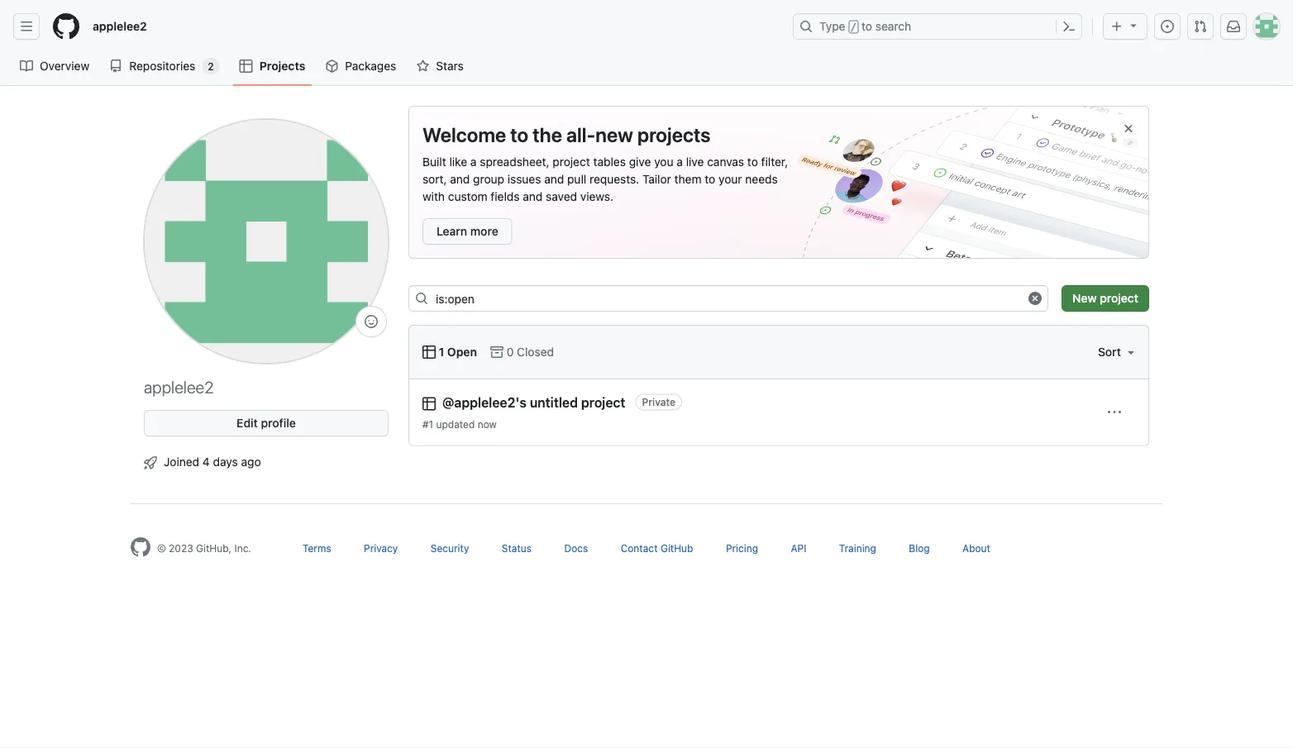 Task type: vqa. For each thing, say whether or not it's contained in the screenshot.
TEXT FIELD
no



Task type: locate. For each thing, give the bounding box(es) containing it.
plus image
[[1111, 20, 1124, 33]]

stars link
[[410, 54, 470, 79]]

2 a from the left
[[677, 155, 683, 168]]

edit
[[237, 416, 258, 430]]

issues
[[508, 172, 541, 186]]

you
[[654, 155, 674, 168]]

welcome to the all-new projects built like a spreadsheet, project tables give you a live canvas to filter, sort, and group issues and pull requests. tailor them to your needs with custom fields and saved views.
[[423, 123, 788, 203]]

type / to search
[[819, 19, 911, 33]]

new project
[[1073, 291, 1139, 305]]

1 a from the left
[[470, 155, 477, 168]]

2
[[208, 60, 214, 72]]

project inside button
[[1100, 291, 1139, 305]]

github,
[[196, 542, 232, 554]]

privacy
[[364, 542, 398, 554]]

saved
[[546, 189, 577, 203]]

1
[[439, 345, 444, 359]]

book image
[[20, 60, 33, 73]]

joined
[[164, 455, 199, 468]]

1 open
[[436, 345, 477, 359]]

and
[[450, 172, 470, 186], [544, 172, 564, 186], [523, 189, 543, 203]]

applelee2
[[93, 19, 147, 33], [144, 377, 214, 396]]

1 horizontal spatial and
[[523, 189, 543, 203]]

applelee2 link
[[86, 13, 154, 40]]

like
[[449, 155, 467, 168]]

smiley image
[[365, 315, 378, 328]]

open
[[447, 345, 477, 359]]

star image
[[416, 60, 429, 73]]

custom
[[448, 189, 488, 203]]

status link
[[502, 542, 532, 554]]

a left live
[[677, 155, 683, 168]]

terms
[[303, 542, 331, 554]]

homepage image
[[131, 537, 150, 557]]

fields
[[491, 189, 520, 203]]

#1
[[423, 419, 433, 431]]

canvas
[[707, 155, 744, 168]]

days
[[213, 455, 238, 468]]

learn more
[[437, 225, 498, 238]]

1 horizontal spatial a
[[677, 155, 683, 168]]

new
[[1073, 291, 1097, 305]]

table image left the 1
[[423, 346, 436, 359]]

2 table image from the top
[[423, 397, 436, 411]]

and down issues
[[523, 189, 543, 203]]

a
[[470, 155, 477, 168], [677, 155, 683, 168]]

contact github link
[[621, 542, 693, 554]]

project inside welcome to the all-new projects built like a spreadsheet, project tables give you a live canvas to filter, sort, and group issues and pull requests. tailor them to your needs with custom fields and saved views.
[[553, 155, 590, 168]]

pull
[[567, 172, 586, 186]]

0 vertical spatial applelee2
[[93, 19, 147, 33]]

spreadsheet,
[[480, 155, 550, 168]]

triangle down image
[[1127, 19, 1140, 32]]

type
[[819, 19, 846, 33]]

tailor
[[642, 172, 671, 186]]

1 vertical spatial project
[[1100, 291, 1139, 305]]

projects link
[[233, 54, 312, 79]]

project right untitled at the bottom of page
[[581, 395, 626, 411]]

status
[[502, 542, 532, 554]]

training
[[839, 542, 876, 554]]

0
[[507, 345, 514, 359]]

1 table image from the top
[[423, 346, 436, 359]]

0 vertical spatial table image
[[423, 346, 436, 359]]

applelee2 up joined
[[144, 377, 214, 396]]

archive image
[[490, 346, 504, 359]]

0 horizontal spatial and
[[450, 172, 470, 186]]

project right the new
[[1100, 291, 1139, 305]]

applelee2 up repo image
[[93, 19, 147, 33]]

a right the like at top left
[[470, 155, 477, 168]]

table image
[[240, 60, 253, 73]]

1 vertical spatial table image
[[423, 397, 436, 411]]

needs
[[745, 172, 778, 186]]

0 closed link
[[490, 344, 554, 361]]

and up saved
[[544, 172, 564, 186]]

0 vertical spatial project
[[553, 155, 590, 168]]

table image up #1
[[423, 397, 436, 411]]

group
[[473, 172, 504, 186]]

learn
[[437, 225, 467, 238]]

projects
[[637, 123, 711, 146]]

edit profile button
[[144, 410, 389, 437]]

learn more link
[[423, 218, 512, 245]]

projects
[[259, 59, 305, 73]]

requests.
[[590, 172, 639, 186]]

them
[[674, 172, 702, 186]]

to up needs in the top of the page
[[747, 155, 758, 168]]

pricing
[[726, 542, 758, 554]]

project up pull
[[553, 155, 590, 168]]

table image
[[423, 346, 436, 359], [423, 397, 436, 411]]

inc.
[[234, 542, 251, 554]]

0 horizontal spatial a
[[470, 155, 477, 168]]

notifications image
[[1227, 20, 1240, 33]]

docs link
[[564, 542, 588, 554]]

project
[[553, 155, 590, 168], [1100, 291, 1139, 305], [581, 395, 626, 411]]

and down the like at top left
[[450, 172, 470, 186]]

overview
[[40, 59, 89, 73]]

about link
[[963, 542, 991, 554]]



Task type: describe. For each thing, give the bounding box(es) containing it.
all-
[[566, 123, 596, 146]]

homepage image
[[53, 13, 79, 40]]

change your avatar image
[[144, 119, 389, 364]]

command palette image
[[1063, 20, 1076, 33]]

pricing link
[[726, 542, 758, 554]]

packages link
[[319, 54, 403, 79]]

about
[[963, 542, 991, 554]]

private
[[642, 397, 675, 408]]

github
[[661, 542, 693, 554]]

more
[[470, 225, 498, 238]]

filter,
[[761, 155, 788, 168]]

© 2023 github, inc.
[[157, 542, 251, 554]]

@applelee2's untitled project link
[[442, 395, 626, 411]]

new
[[596, 123, 633, 146]]

2023
[[169, 542, 193, 554]]

sort button
[[1097, 339, 1138, 365]]

repo image
[[109, 60, 123, 73]]

training link
[[839, 542, 876, 554]]

/
[[851, 21, 857, 33]]

repositories
[[129, 59, 195, 73]]

edit profile
[[237, 416, 296, 430]]

new project button
[[1062, 285, 1149, 312]]

api link
[[791, 542, 807, 554]]

blog link
[[909, 542, 930, 554]]

live
[[686, 155, 704, 168]]

to up spreadsheet,
[[510, 123, 529, 146]]

packages
[[345, 59, 396, 73]]

built
[[423, 155, 446, 168]]

give
[[629, 155, 651, 168]]

1 open link
[[423, 344, 477, 361]]

1 vertical spatial applelee2
[[144, 377, 214, 396]]

joined 4 days ago
[[164, 455, 261, 468]]

security
[[431, 542, 469, 554]]

search image
[[415, 292, 428, 305]]

git pull request image
[[1194, 20, 1207, 33]]

updated
[[436, 419, 475, 431]]

your
[[719, 172, 742, 186]]

sort,
[[423, 172, 447, 186]]

@applelee2's
[[442, 395, 527, 411]]

the
[[533, 123, 562, 146]]

stars
[[436, 59, 464, 73]]

tables
[[593, 155, 626, 168]]

welcome
[[423, 123, 506, 146]]

triangle down image
[[1125, 346, 1138, 359]]

4
[[203, 455, 210, 468]]

search
[[876, 19, 911, 33]]

docs
[[564, 542, 588, 554]]

rocket image
[[144, 456, 157, 470]]

views.
[[580, 189, 614, 203]]

2 horizontal spatial and
[[544, 172, 564, 186]]

closed
[[517, 345, 554, 359]]

blog
[[909, 542, 930, 554]]

issue opened image
[[1161, 20, 1174, 33]]

api
[[791, 542, 807, 554]]

overview link
[[13, 54, 96, 79]]

kebab horizontal image
[[1108, 406, 1121, 419]]

ago
[[241, 455, 261, 468]]

terms link
[[303, 542, 331, 554]]

#1 updated now
[[423, 419, 497, 431]]

contact
[[621, 542, 658, 554]]

@applelee2's untitled project
[[442, 395, 626, 411]]

to left your
[[705, 172, 715, 186]]

package image
[[325, 60, 338, 73]]

contact github
[[621, 542, 693, 554]]

0 closed
[[504, 345, 554, 359]]

now
[[478, 419, 497, 431]]

Search all projects text field
[[408, 285, 1049, 312]]

with
[[423, 189, 445, 203]]

close image
[[1122, 122, 1135, 135]]

clear image
[[1029, 292, 1042, 305]]

untitled
[[530, 395, 578, 411]]

table image inside the 1 open link
[[423, 346, 436, 359]]

security link
[[431, 542, 469, 554]]

to right /
[[862, 19, 872, 33]]

sort
[[1098, 345, 1121, 359]]

©
[[157, 542, 166, 554]]

privacy link
[[364, 542, 398, 554]]

2 vertical spatial project
[[581, 395, 626, 411]]

profile
[[261, 416, 296, 430]]



